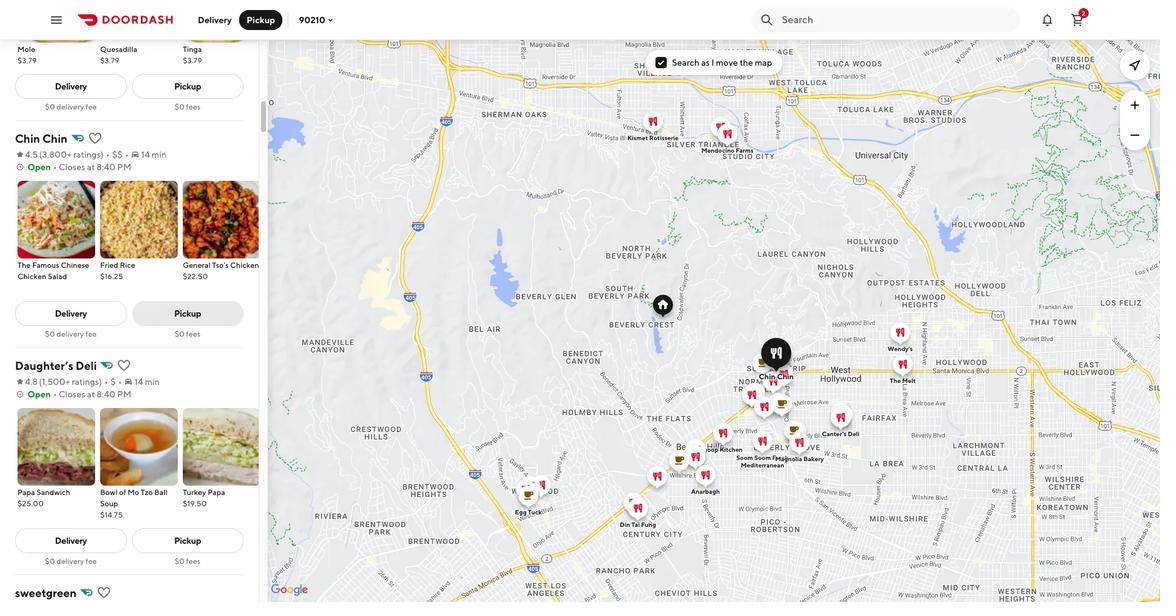 Task type: locate. For each thing, give the bounding box(es) containing it.
2
[[1082, 9, 1086, 17]]

( right 4.5
[[39, 150, 42, 160]]

sandwich
[[37, 488, 70, 497]]

the famous chinese chicken salad image
[[18, 181, 95, 259]]

chin
[[15, 132, 40, 145], [42, 132, 68, 145], [759, 372, 775, 381], [759, 372, 775, 381], [777, 372, 794, 381], [777, 372, 794, 381]]

anarbagh
[[691, 488, 720, 495], [691, 488, 720, 495]]

2 fee from the top
[[86, 329, 97, 339]]

delivery link down salad
[[15, 301, 127, 326]]

0 vertical spatial pm
[[117, 162, 131, 172]]

3 delivery link from the top
[[15, 529, 127, 554]]

$$
[[112, 150, 123, 160]]

) for daughter's deli
[[99, 377, 102, 387]]

( right 4.8
[[39, 377, 42, 387]]

2 vertical spatial fee
[[86, 557, 97, 566]]

1 vertical spatial $0 fees
[[175, 329, 201, 339]]

open • closes at 8:40 pm down ( 1,500+ ratings )
[[28, 389, 131, 400]]

14 right $$
[[141, 150, 150, 160]]

2 vertical spatial $0 fees
[[175, 557, 201, 566]]

fees down $19.50
[[186, 557, 201, 566]]

fried rice $16.25
[[100, 260, 135, 281]]

1 vertical spatial (
[[39, 377, 42, 387]]

0 vertical spatial open • closes at 8:40 pm
[[28, 162, 131, 172]]

closes
[[59, 162, 85, 172], [59, 389, 85, 400]]

at down ( 1,500+ ratings )
[[87, 389, 95, 400]]

0 vertical spatial delivery link
[[15, 74, 127, 99]]

closes down ( 1,500+ ratings )
[[59, 389, 85, 400]]

pickup link for chin chin
[[132, 301, 244, 326]]

14
[[141, 150, 150, 160], [134, 377, 143, 387]]

14 for daughter's deli
[[134, 377, 143, 387]]

$0 fees
[[175, 102, 201, 111], [175, 329, 201, 339], [175, 557, 201, 566]]

2 closes from the top
[[59, 389, 85, 400]]

open down 4.8
[[28, 389, 51, 400]]

$25.00
[[18, 499, 44, 508]]

delivery
[[198, 15, 232, 25], [55, 81, 87, 91], [55, 309, 87, 319], [55, 536, 87, 546]]

0 vertical spatial ratings
[[73, 150, 101, 160]]

at for chin chin
[[87, 162, 95, 172]]

chicken
[[230, 260, 259, 270], [18, 272, 46, 281]]

delivery button
[[190, 10, 239, 30]]

papa inside turkey papa $19.50
[[208, 488, 225, 497]]

1 vertical spatial pickup link
[[132, 301, 244, 326]]

1 vertical spatial open • closes at 8:40 pm
[[28, 389, 131, 400]]

the
[[18, 260, 31, 270], [890, 377, 901, 384], [890, 377, 901, 384]]

0 vertical spatial 14 min
[[141, 150, 167, 160]]

canter's deli
[[822, 430, 860, 438], [822, 430, 860, 438]]

14 min right $
[[134, 377, 160, 387]]

(
[[39, 150, 42, 160], [39, 377, 42, 387]]

search as i move the map
[[672, 58, 772, 68]]

pickup link down tinga $3.79
[[132, 74, 244, 99]]

3 fees from the top
[[186, 557, 201, 566]]

$0 fees down $19.50
[[175, 557, 201, 566]]

kismet
[[627, 134, 648, 142], [627, 134, 648, 142]]

open • closes at 8:40 pm down ( 3,800+ ratings )
[[28, 162, 131, 172]]

1 vertical spatial min
[[145, 377, 160, 387]]

90210
[[299, 15, 325, 25]]

$14.75
[[100, 510, 123, 520]]

mendocino farms
[[701, 147, 753, 154], [701, 147, 753, 154]]

fees
[[186, 102, 201, 111], [186, 329, 201, 339], [186, 557, 201, 566]]

0 vertical spatial min
[[152, 150, 167, 160]]

pickup down tinga $3.79
[[174, 81, 201, 91]]

2 $0 fees from the top
[[175, 329, 201, 339]]

daughter's
[[15, 359, 73, 373]]

goop kitchen soom soom fresh mediterranean
[[703, 446, 789, 469], [703, 446, 789, 469]]

$3.79 down tinga
[[183, 56, 202, 65]]

1 $3.79 from the left
[[18, 56, 37, 65]]

0 horizontal spatial $3.79
[[18, 56, 37, 65]]

search
[[672, 58, 700, 68]]

tuck
[[528, 508, 542, 516], [528, 508, 542, 516]]

1 vertical spatial 14
[[134, 377, 143, 387]]

open down 4.5
[[28, 162, 51, 172]]

tso's
[[212, 260, 229, 270]]

pickup for chin chin's pickup link
[[174, 309, 201, 319]]

1 vertical spatial fees
[[186, 329, 201, 339]]

2 vertical spatial fees
[[186, 557, 201, 566]]

fresh
[[772, 454, 789, 462], [772, 454, 789, 462]]

1 open from the top
[[28, 162, 51, 172]]

1 vertical spatial pm
[[117, 389, 131, 400]]

0 vertical spatial click to add this store to your saved list image
[[87, 131, 102, 146]]

min
[[152, 150, 167, 160], [145, 377, 160, 387]]

fee
[[86, 102, 97, 111], [86, 329, 97, 339], [86, 557, 97, 566]]

• down 3,800+
[[53, 162, 57, 172]]

min for chin chin
[[152, 150, 167, 160]]

at
[[87, 162, 95, 172], [87, 389, 95, 400]]

min for daughter's deli
[[145, 377, 160, 387]]

delivery link
[[15, 74, 127, 99], [15, 301, 127, 326], [15, 529, 127, 554]]

1 vertical spatial at
[[87, 389, 95, 400]]

soup
[[100, 499, 118, 508]]

delivery
[[57, 102, 84, 111], [57, 329, 84, 339], [57, 557, 84, 566]]

8:40 down • $
[[97, 389, 116, 400]]

1 pm from the top
[[117, 162, 131, 172]]

pickup for pickup link associated with daughter's deli
[[174, 536, 201, 546]]

$0 delivery fee up daughter's deli
[[45, 329, 97, 339]]

3 $0 delivery fee from the top
[[45, 557, 97, 566]]

as
[[701, 58, 710, 68]]

closes for chin
[[59, 162, 85, 172]]

salad
[[48, 272, 67, 281]]

1 vertical spatial )
[[99, 377, 102, 387]]

0 vertical spatial 8:40
[[97, 162, 116, 172]]

1 fee from the top
[[86, 102, 97, 111]]

0 vertical spatial $0 delivery fee
[[45, 102, 97, 111]]

$0 down tinga $3.79
[[175, 102, 185, 111]]

$0 fees down tinga $3.79
[[175, 102, 201, 111]]

egg
[[515, 508, 526, 516], [515, 508, 526, 516]]

fees down $22.50
[[186, 329, 201, 339]]

0 vertical spatial $0 fees
[[175, 102, 201, 111]]

0 vertical spatial fees
[[186, 102, 201, 111]]

papa
[[18, 488, 35, 497], [208, 488, 225, 497]]

1 vertical spatial 14 min
[[134, 377, 160, 387]]

2 open from the top
[[28, 389, 51, 400]]

canter's
[[822, 430, 846, 438], [822, 430, 846, 438]]

din tai fung
[[620, 521, 656, 529], [620, 521, 656, 529]]

fees for chin chin
[[186, 329, 201, 339]]

fees for daughter's deli
[[186, 557, 201, 566]]

1 vertical spatial chicken
[[18, 272, 46, 281]]

papa sandwich image
[[18, 408, 95, 486]]

0 horizontal spatial chicken
[[18, 272, 46, 281]]

$0 delivery fee up ( 3,800+ ratings )
[[45, 102, 97, 111]]

2 ( from the top
[[39, 377, 42, 387]]

chin chin
[[15, 132, 68, 145], [759, 372, 794, 381], [759, 372, 794, 381]]

1 8:40 from the top
[[97, 162, 116, 172]]

2 delivery link from the top
[[15, 301, 127, 326]]

mendocino
[[701, 147, 734, 154], [701, 147, 734, 154]]

0 vertical spatial closes
[[59, 162, 85, 172]]

1 ( from the top
[[39, 150, 42, 160]]

at down ( 3,800+ ratings )
[[87, 162, 95, 172]]

kismet rotisserie
[[627, 134, 678, 142], [627, 134, 678, 142]]

delivery up daughter's deli
[[57, 329, 84, 339]]

pickup
[[247, 15, 275, 25], [174, 81, 201, 91], [174, 309, 201, 319], [174, 536, 201, 546]]

chicken right tso's
[[230, 260, 259, 270]]

2 8:40 from the top
[[97, 389, 116, 400]]

papa inside papa sandwich $25.00
[[18, 488, 35, 497]]

pickup link
[[132, 74, 244, 99], [132, 301, 244, 326], [132, 529, 244, 554]]

chinese
[[61, 260, 89, 270]]

open • closes at 8:40 pm
[[28, 162, 131, 172], [28, 389, 131, 400]]

$3.79 down mole
[[18, 56, 37, 65]]

2 pickup link from the top
[[132, 301, 244, 326]]

fung
[[641, 521, 656, 529], [641, 521, 656, 529]]

papa right turkey
[[208, 488, 225, 497]]

2 pm from the top
[[117, 389, 131, 400]]

open for chin
[[28, 162, 51, 172]]

general tso's chicken $22.50
[[183, 260, 259, 281]]

Search as I move the map checkbox
[[656, 57, 667, 68]]

egg tuck
[[515, 508, 542, 516], [515, 508, 542, 516]]

1 open • closes at 8:40 pm from the top
[[28, 162, 131, 172]]

1 vertical spatial delivery
[[57, 329, 84, 339]]

1,500+
[[42, 377, 70, 387]]

1 vertical spatial $0 delivery fee
[[45, 329, 97, 339]]

2 vertical spatial pickup link
[[132, 529, 244, 554]]

) for chin chin
[[101, 150, 104, 160]]

bowl of mo tzo ball soup image
[[100, 408, 178, 486]]

14 for chin chin
[[141, 150, 150, 160]]

daughter's deli
[[15, 359, 97, 373]]

pm for daughter's deli
[[117, 389, 131, 400]]

turkey
[[183, 488, 206, 497]]

1 horizontal spatial chicken
[[230, 260, 259, 270]]

pickup for pickup button
[[247, 15, 275, 25]]

closes down ( 3,800+ ratings )
[[59, 162, 85, 172]]

0 vertical spatial 14
[[141, 150, 150, 160]]

delivery for third pickup link from the bottom
[[55, 81, 87, 91]]

0 vertical spatial fee
[[86, 102, 97, 111]]

magnolia bakery
[[775, 455, 824, 463], [775, 455, 824, 463]]

90210 button
[[299, 15, 335, 25]]

papa up "$25.00"
[[18, 488, 35, 497]]

pm
[[117, 162, 131, 172], [117, 389, 131, 400]]

pickup inside button
[[247, 15, 275, 25]]

closes for deli
[[59, 389, 85, 400]]

click to add this store to your saved list image
[[87, 131, 102, 146], [117, 358, 132, 373], [96, 585, 111, 601]]

1 closes from the top
[[59, 162, 85, 172]]

2 vertical spatial $0 delivery fee
[[45, 557, 97, 566]]

1 vertical spatial click to add this store to your saved list image
[[117, 358, 132, 373]]

average rating of 4.8 out of 5 element
[[15, 376, 38, 388]]

ratings left • $$
[[73, 150, 101, 160]]

14 min right $$
[[141, 150, 167, 160]]

3 delivery from the top
[[57, 557, 84, 566]]

3 $3.79 from the left
[[183, 56, 202, 65]]

1 papa from the left
[[18, 488, 35, 497]]

bowl
[[100, 488, 118, 497]]

1 vertical spatial fee
[[86, 329, 97, 339]]

1 vertical spatial open
[[28, 389, 51, 400]]

min right $
[[145, 377, 160, 387]]

pickup link down $22.50
[[132, 301, 244, 326]]

tinga $3.79
[[183, 44, 202, 65]]

delivery up sweetgreen
[[57, 557, 84, 566]]

8:40
[[97, 162, 116, 172], [97, 389, 116, 400]]

fees down tinga $3.79
[[186, 102, 201, 111]]

1 at from the top
[[87, 162, 95, 172]]

0 vertical spatial (
[[39, 150, 42, 160]]

$3.79 down quesadilla
[[100, 56, 119, 65]]

2 vertical spatial delivery link
[[15, 529, 127, 554]]

$0 fees for deli
[[175, 557, 201, 566]]

pm up bowl of mo tzo ball soup image
[[117, 389, 131, 400]]

1 horizontal spatial papa
[[208, 488, 225, 497]]

1 fees from the top
[[186, 102, 201, 111]]

map region
[[261, 0, 1160, 602]]

fee for deli
[[86, 557, 97, 566]]

0 vertical spatial pickup link
[[132, 74, 244, 99]]

delivery link down "$14.75"
[[15, 529, 127, 554]]

pickup down $19.50
[[174, 536, 201, 546]]

pickup right "delivery" button
[[247, 15, 275, 25]]

open
[[28, 162, 51, 172], [28, 389, 51, 400]]

bakery
[[803, 455, 824, 463], [803, 455, 824, 463]]

$0 delivery fee
[[45, 102, 97, 111], [45, 329, 97, 339], [45, 557, 97, 566]]

$3.79
[[18, 56, 37, 65], [100, 56, 119, 65], [183, 56, 202, 65]]

ball
[[154, 488, 168, 497]]

goop
[[703, 446, 718, 453], [703, 446, 718, 453]]

bowl of mo tzo ball soup $14.75
[[100, 488, 168, 520]]

2 vertical spatial delivery
[[57, 557, 84, 566]]

delivery up ( 3,800+ ratings )
[[57, 102, 84, 111]]

0 vertical spatial chicken
[[230, 260, 259, 270]]

0 vertical spatial open
[[28, 162, 51, 172]]

1 vertical spatial 8:40
[[97, 389, 116, 400]]

) left • $$
[[101, 150, 104, 160]]

zoom in image
[[1128, 98, 1143, 113]]

• down 1,500+
[[53, 389, 57, 400]]

open • closes at 8:40 pm for deli
[[28, 389, 131, 400]]

) left • $
[[99, 377, 102, 387]]

delivery link down mole $3.79
[[15, 74, 127, 99]]

min right $$
[[152, 150, 167, 160]]

14 min for deli
[[134, 377, 160, 387]]

• $$
[[106, 150, 123, 160]]

1 pickup link from the top
[[132, 74, 244, 99]]

pm down $$
[[117, 162, 131, 172]]

rotisserie
[[649, 134, 678, 142], [649, 134, 678, 142]]

1 vertical spatial delivery link
[[15, 301, 127, 326]]

pickup button
[[239, 10, 283, 30]]

0 vertical spatial at
[[87, 162, 95, 172]]

8:40 down • $$
[[97, 162, 116, 172]]

0 vertical spatial )
[[101, 150, 104, 160]]

quesadilla $3.79
[[100, 44, 137, 65]]

• $
[[104, 377, 116, 387]]

pickup down $22.50
[[174, 309, 201, 319]]

3 pickup link from the top
[[132, 529, 244, 554]]

1 horizontal spatial $3.79
[[100, 56, 119, 65]]

2 fees from the top
[[186, 329, 201, 339]]

•
[[106, 150, 110, 160], [125, 150, 129, 160], [53, 162, 57, 172], [104, 377, 108, 387], [118, 377, 122, 387], [53, 389, 57, 400]]

0 vertical spatial delivery
[[57, 102, 84, 111]]

14 right $
[[134, 377, 143, 387]]

2 horizontal spatial $3.79
[[183, 56, 202, 65]]

2 $0 delivery fee from the top
[[45, 329, 97, 339]]

( 1,500+ ratings )
[[39, 377, 102, 387]]

$0 fees down $22.50
[[175, 329, 201, 339]]

$
[[111, 377, 116, 387]]

2 delivery from the top
[[57, 329, 84, 339]]

rice
[[120, 260, 135, 270]]

2 open • closes at 8:40 pm from the top
[[28, 389, 131, 400]]

3 $0 fees from the top
[[175, 557, 201, 566]]

magnolia
[[775, 455, 802, 463], [775, 455, 802, 463]]

kitchen
[[720, 446, 743, 453], [720, 446, 743, 453]]

wendy's
[[888, 345, 913, 353], [888, 345, 913, 353]]

)
[[101, 150, 104, 160], [99, 377, 102, 387]]

delivery inside button
[[198, 15, 232, 25]]

pickup for third pickup link from the bottom
[[174, 81, 201, 91]]

2 at from the top
[[87, 389, 95, 400]]

0 horizontal spatial papa
[[18, 488, 35, 497]]

2 $3.79 from the left
[[100, 56, 119, 65]]

1 $0 delivery fee from the top
[[45, 102, 97, 111]]

delivery for pickup link associated with daughter's deli
[[55, 536, 87, 546]]

ratings left • $
[[72, 377, 99, 387]]

2 papa from the left
[[208, 488, 225, 497]]

pickup link down $19.50
[[132, 529, 244, 554]]

3 fee from the top
[[86, 557, 97, 566]]

chicken down famous
[[18, 272, 46, 281]]

1 vertical spatial ratings
[[72, 377, 99, 387]]

deli
[[76, 359, 97, 373], [848, 430, 860, 438], [848, 430, 860, 438]]

tinga
[[183, 44, 202, 54]]

4.8
[[25, 377, 38, 387]]

$0 delivery fee up sweetgreen
[[45, 557, 97, 566]]

$3.79 inside quesadilla $3.79
[[100, 56, 119, 65]]

1 vertical spatial closes
[[59, 389, 85, 400]]



Task type: vqa. For each thing, say whether or not it's contained in the screenshot.
Toggle order method (delivery or pickup) option group
no



Task type: describe. For each thing, give the bounding box(es) containing it.
$0 fees for chin
[[175, 329, 201, 339]]

ratings for deli
[[72, 377, 99, 387]]

ratings for chin
[[73, 150, 101, 160]]

$3.79 for tinga $3.79
[[183, 56, 202, 65]]

delivery for deli
[[57, 557, 84, 566]]

$0 down $22.50
[[175, 329, 185, 339]]

general
[[183, 260, 211, 270]]

notification bell image
[[1040, 12, 1055, 27]]

( for daughter's
[[39, 377, 42, 387]]

$22.50
[[183, 272, 208, 281]]

( for chin
[[39, 150, 42, 160]]

mo
[[128, 488, 139, 497]]

$0 up sweetgreen
[[45, 557, 55, 566]]

famous
[[32, 260, 59, 270]]

mole
[[18, 44, 35, 54]]

of
[[119, 488, 126, 497]]

open menu image
[[49, 12, 64, 27]]

delivery link for deli
[[15, 529, 127, 554]]

the
[[740, 58, 753, 68]]

$0 up "daughter's"
[[45, 329, 55, 339]]

map
[[755, 58, 772, 68]]

pickup link for daughter's deli
[[132, 529, 244, 554]]

$19.50
[[183, 499, 207, 508]]

$0 delivery fee for deli
[[45, 557, 97, 566]]

• left $$
[[106, 150, 110, 160]]

fee for chin
[[86, 329, 97, 339]]

delivery for chin
[[57, 329, 84, 339]]

fried rice image
[[100, 181, 178, 259]]

recenter the map image
[[1128, 58, 1143, 73]]

$3.79 for quesadilla $3.79
[[100, 56, 119, 65]]

$16.25
[[100, 272, 123, 281]]

2 button
[[1065, 7, 1090, 32]]

the inside "the famous chinese chicken salad"
[[18, 260, 31, 270]]

( 3,800+ ratings )
[[39, 150, 104, 160]]

4.5
[[25, 150, 38, 160]]

1 delivery link from the top
[[15, 74, 127, 99]]

move
[[716, 58, 738, 68]]

delivery link for chin
[[15, 301, 127, 326]]

general tso's chicken image
[[183, 181, 260, 259]]

the famous chinese chicken salad
[[18, 260, 89, 281]]

$0 down $19.50
[[175, 557, 185, 566]]

at for daughter's deli
[[87, 389, 95, 400]]

chicken inside "the famous chinese chicken salad"
[[18, 272, 46, 281]]

turkey papa image
[[183, 408, 260, 486]]

tzo
[[141, 488, 153, 497]]

powered by google image
[[271, 584, 308, 597]]

$3.79 for mole $3.79
[[18, 56, 37, 65]]

3 items, open order cart image
[[1070, 12, 1085, 27]]

zoom out image
[[1128, 128, 1143, 143]]

delivery for chin chin's pickup link
[[55, 309, 87, 319]]

turkey papa $19.50
[[183, 488, 225, 508]]

pm for chin chin
[[117, 162, 131, 172]]

open for daughter's
[[28, 389, 51, 400]]

2 vertical spatial click to add this store to your saved list image
[[96, 585, 111, 601]]

click to add this store to your saved list image for chin
[[87, 131, 102, 146]]

8:40 for daughter's deli
[[97, 389, 116, 400]]

open • closes at 8:40 pm for chin
[[28, 162, 131, 172]]

the famous chinese chicken salad button
[[18, 181, 95, 282]]

• right $
[[118, 377, 122, 387]]

quesadilla
[[100, 44, 137, 54]]

click to add this store to your saved list image for deli
[[117, 358, 132, 373]]

8:40 for chin chin
[[97, 162, 116, 172]]

fried
[[100, 260, 118, 270]]

papa sandwich $25.00
[[18, 488, 70, 508]]

14 min for chin
[[141, 150, 167, 160]]

mole $3.79
[[18, 44, 37, 65]]

• left $
[[104, 377, 108, 387]]

sweetgreen
[[15, 587, 77, 600]]

$0 delivery fee for chin
[[45, 329, 97, 339]]

chicken inside general tso's chicken $22.50
[[230, 260, 259, 270]]

1 $0 fees from the top
[[175, 102, 201, 111]]

average rating of 4.5 out of 5 element
[[15, 148, 38, 161]]

i
[[712, 58, 714, 68]]

$0 up 3,800+
[[45, 102, 55, 111]]

Store search: begin typing to search for stores available on DoorDash text field
[[782, 13, 1013, 27]]

1 delivery from the top
[[57, 102, 84, 111]]

• right $$
[[125, 150, 129, 160]]

3,800+
[[42, 150, 72, 160]]



